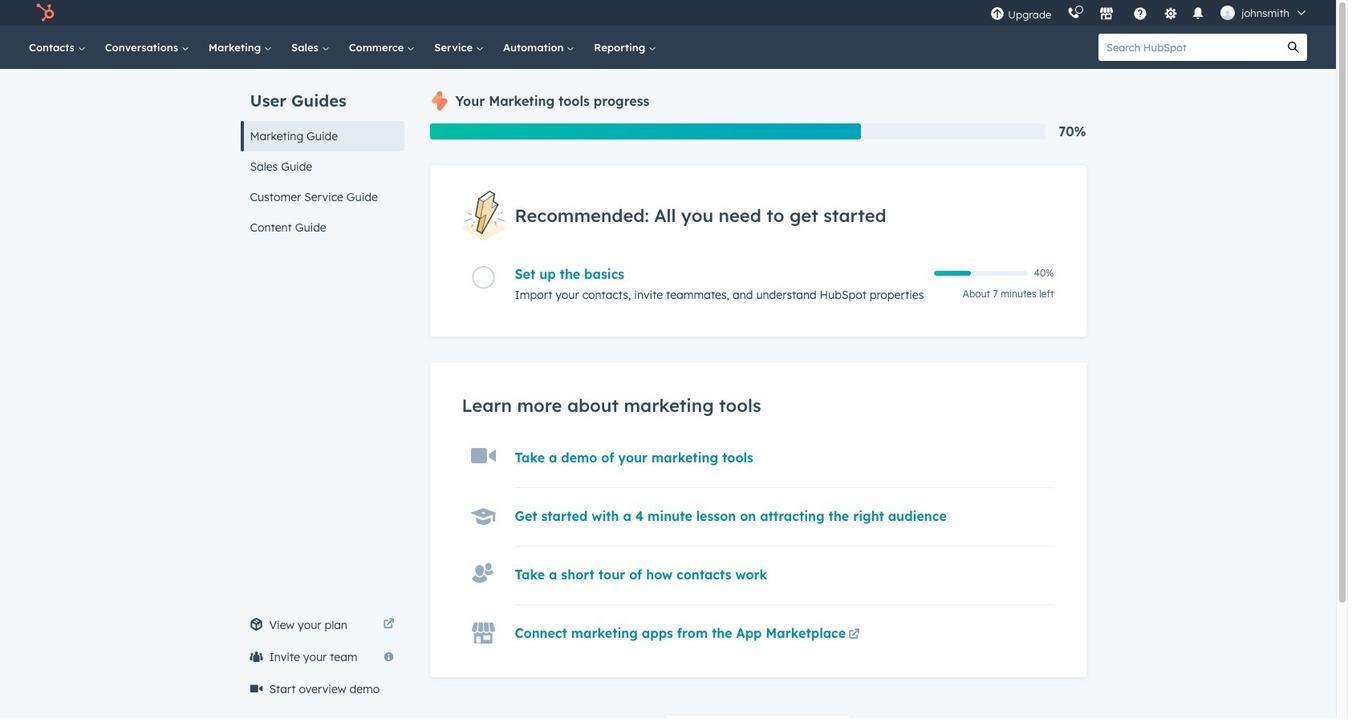 Task type: vqa. For each thing, say whether or not it's contained in the screenshot.
'Link Opens In A New Window' image
yes



Task type: describe. For each thing, give the bounding box(es) containing it.
link opens in a new window image
[[849, 627, 860, 646]]

marketplaces image
[[1100, 7, 1114, 22]]

link opens in a new window image
[[849, 630, 860, 642]]



Task type: locate. For each thing, give the bounding box(es) containing it.
menu
[[982, 0, 1317, 26]]

Search HubSpot search field
[[1099, 34, 1280, 61]]



